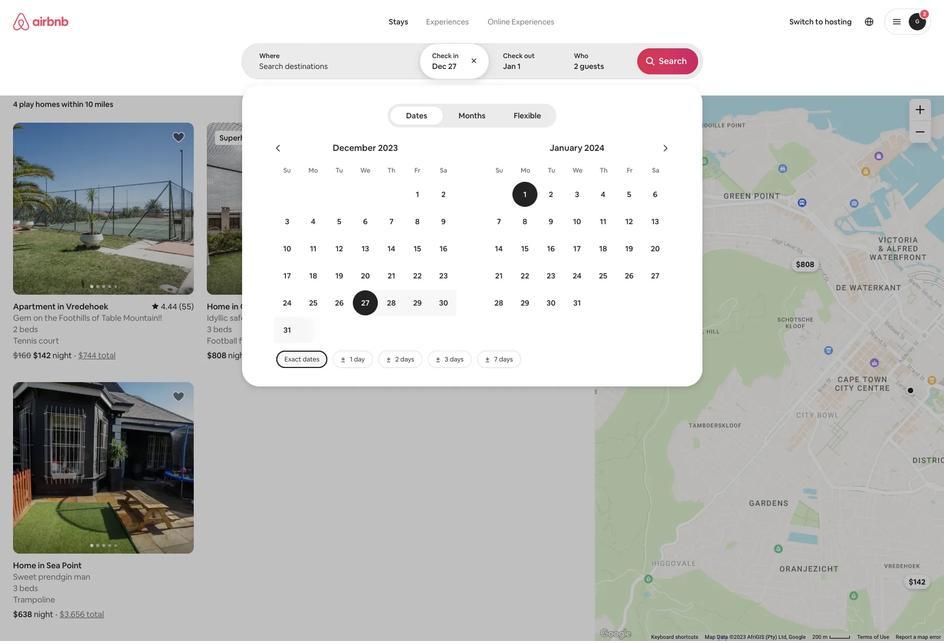 Task type: locate. For each thing, give the bounding box(es) containing it.
1 vertical spatial 18
[[309, 271, 317, 281]]

days right $24,255
[[499, 355, 513, 364]]

0 horizontal spatial 8
[[415, 217, 420, 226]]

14 for first "14" button from right
[[495, 244, 503, 254]]

tu down january
[[548, 166, 555, 175]]

22
[[413, 271, 422, 281], [521, 271, 529, 281]]

new
[[595, 69, 609, 78]]

beds
[[19, 324, 38, 334], [213, 324, 232, 334], [19, 583, 38, 593]]

1 15 from the left
[[414, 244, 421, 254]]

0 vertical spatial 31 button
[[564, 290, 590, 316]]

1 horizontal spatial 26
[[625, 271, 634, 281]]

13 button
[[642, 208, 668, 235], [352, 236, 378, 262]]

vredehoek
[[66, 301, 108, 311]]

check inside check out jan 1
[[503, 52, 523, 60]]

2 23 from the left
[[547, 271, 555, 281]]

11 for the top 11 'button'
[[600, 217, 607, 226]]

0 vertical spatial 27 button
[[642, 263, 668, 289]]

0 horizontal spatial 12
[[336, 244, 343, 254]]

0 horizontal spatial we
[[360, 166, 370, 175]]

1 horizontal spatial 16
[[547, 244, 555, 254]]

1 14 from the left
[[388, 244, 395, 254]]

beds up football
[[213, 324, 232, 334]]

0 vertical spatial 4 button
[[590, 181, 616, 207]]

0 vertical spatial 27
[[448, 61, 457, 71]]

days for 7 days
[[499, 355, 513, 364]]

1 horizontal spatial 7 button
[[486, 208, 512, 235]]

24
[[573, 271, 582, 281], [283, 298, 292, 308]]

0 horizontal spatial 28 button
[[378, 290, 405, 316]]

in up foothills
[[57, 301, 64, 311]]

home up 3 beds football field
[[207, 301, 230, 311]]

total left "dates"
[[281, 350, 299, 360]]

mountain!!
[[123, 312, 162, 323]]

home for home in sea point sweet prendgin man 3 beds trampoline $638 night · $3,656 total
[[13, 560, 36, 571]]

1 horizontal spatial 12
[[625, 217, 633, 226]]

1 2 button from the left
[[431, 181, 457, 207]]

apartment for apartment in vredehoek gem on the foothills of table mountain!! 2 beds tennis court $160 $142 night · $744 total
[[13, 301, 56, 311]]

200 m button
[[809, 634, 854, 641]]

2 21 from the left
[[495, 271, 503, 281]]

night inside home in sea point sweet prendgin man 3 beds trampoline $638 night · $3,656 total
[[34, 609, 53, 620]]

28 button right green
[[486, 290, 512, 316]]

0 vertical spatial 24
[[573, 271, 582, 281]]

0 horizontal spatial th
[[388, 166, 395, 175]]

beds down sweet
[[19, 583, 38, 593]]

4 button
[[590, 181, 616, 207], [300, 208, 326, 235]]

map
[[705, 634, 715, 640]]

1 horizontal spatial 29
[[521, 298, 529, 308]]

of down vredehoek
[[92, 312, 100, 323]]

1 vertical spatial 19
[[335, 271, 343, 281]]

1 horizontal spatial 5 button
[[616, 181, 642, 207]]

0 horizontal spatial check
[[432, 52, 452, 60]]

0 horizontal spatial 31 button
[[274, 317, 325, 343]]

apartment in vredehoek gem on the foothills of table mountain!! 2 beds tennis court $160 $142 night · $744 total
[[13, 301, 162, 360]]

0 vertical spatial $142
[[33, 350, 51, 360]]

2 inside dropdown button
[[923, 10, 926, 17]]

29
[[413, 298, 422, 308], [521, 298, 529, 308]]

1 vertical spatial 17
[[283, 271, 291, 281]]

31
[[573, 298, 581, 308], [283, 325, 291, 335]]

1 29 button from the left
[[405, 290, 431, 316]]

home up sweet
[[13, 560, 36, 571]]

in inside apartment in vredehoek gem on the foothills of table mountain!! 2 beds tennis court $160 $142 night · $744 total
[[57, 301, 64, 311]]

experiences inside 'experiences' button
[[426, 17, 469, 27]]

of left use
[[874, 634, 879, 640]]

add to wishlist: home in sea point image
[[172, 390, 185, 403]]

1 horizontal spatial 23 button
[[538, 263, 564, 289]]

in up bed
[[453, 52, 459, 60]]

2 28 from the left
[[495, 298, 503, 308]]

december 2023
[[333, 142, 398, 154]]

profile element
[[605, 0, 931, 43]]

1 sa from the left
[[440, 166, 447, 175]]

bed & breakfasts
[[453, 69, 505, 78]]

28 button right the 4.83
[[378, 290, 405, 316]]

we down the 'january 2024'
[[573, 166, 583, 175]]

design
[[314, 69, 336, 78]]

0 vertical spatial 25 button
[[590, 263, 616, 289]]

in left sea
[[38, 560, 45, 571]]

1 days from the left
[[400, 355, 414, 364]]

home inside home in sea point sweet prendgin man 3 beds trampoline $638 night · $3,656 total
[[13, 560, 36, 571]]

keyboard
[[651, 634, 674, 640]]

1 horizontal spatial 28 button
[[486, 290, 512, 316]]

in left cape
[[232, 301, 239, 311]]

experiences up check in dec 27 at the left top of page
[[426, 17, 469, 27]]

1 horizontal spatial 21 button
[[486, 263, 512, 289]]

0 horizontal spatial $142
[[33, 350, 51, 360]]

report a map error link
[[896, 634, 941, 640]]

apartment up the on
[[13, 301, 56, 311]]

breakfasts
[[472, 69, 505, 78]]

add to wishlist: apartment in vredehoek image
[[172, 131, 185, 144]]

2 28 button from the left
[[486, 290, 512, 316]]

0 horizontal spatial 21 button
[[378, 263, 405, 289]]

online experiences
[[488, 17, 554, 27]]

1 th from the left
[[388, 166, 395, 175]]

0 vertical spatial 4
[[13, 99, 18, 109]]

total inside apartment in vredehoek gem on the foothills of table mountain!! 2 beds tennis court $160 $142 night · $744 total
[[98, 350, 116, 360]]

· left $3,656
[[55, 609, 57, 620]]

tab list inside stays tab panel
[[390, 104, 554, 128]]

2 days from the left
[[450, 355, 464, 364]]

countryside
[[682, 69, 720, 78]]

flexible
[[514, 111, 541, 121]]

0 horizontal spatial 24
[[283, 298, 292, 308]]

in for sea
[[38, 560, 45, 571]]

1 horizontal spatial 18
[[599, 244, 607, 254]]

2 15 from the left
[[521, 244, 529, 254]]

days right "$4,251"
[[450, 355, 464, 364]]

31 button
[[564, 290, 590, 316], [274, 317, 325, 343]]

0 vertical spatial 13
[[652, 217, 659, 226]]

28 right the 4.83
[[387, 298, 396, 308]]

0 horizontal spatial 17
[[283, 271, 291, 281]]

0 horizontal spatial 4
[[13, 99, 18, 109]]

exact dates
[[285, 355, 320, 364]]

10 for leftmost 10 button
[[283, 244, 291, 254]]

2 29 button from the left
[[512, 290, 538, 316]]

1 horizontal spatial 20
[[651, 244, 660, 254]]

21 button
[[378, 263, 405, 289], [486, 263, 512, 289]]

17
[[573, 244, 581, 254], [283, 271, 291, 281]]

2 30 button from the left
[[538, 290, 564, 316]]

1 23 from the left
[[439, 271, 448, 281]]

group
[[0, 43, 745, 86], [13, 123, 194, 295], [207, 123, 388, 295], [401, 123, 582, 295], [13, 382, 194, 554]]

1 horizontal spatial 31
[[573, 298, 581, 308]]

1 horizontal spatial 18 button
[[590, 236, 616, 262]]

27 inside check in dec 27
[[448, 61, 457, 71]]

prendgin
[[38, 572, 72, 582]]

· left $744 on the bottom left of the page
[[74, 350, 76, 360]]

1 horizontal spatial 24
[[573, 271, 582, 281]]

check inside check in dec 27
[[432, 52, 452, 60]]

2 check from the left
[[503, 52, 523, 60]]

shortcuts
[[675, 634, 698, 640]]

google image
[[598, 627, 633, 641]]

1 horizontal spatial 3 button
[[564, 181, 590, 207]]

tab list containing dates
[[390, 104, 554, 128]]

1 horizontal spatial 29 button
[[512, 290, 538, 316]]

keyboard shortcuts button
[[651, 634, 698, 641]]

gem
[[13, 312, 31, 323]]

map data ©2023 afrigis (pty) ltd, google
[[705, 634, 806, 640]]

1 30 button from the left
[[431, 290, 457, 316]]

apartment
[[13, 301, 56, 311], [401, 301, 444, 311]]

$808
[[796, 259, 814, 269], [207, 350, 226, 360]]

28
[[387, 298, 396, 308], [495, 298, 503, 308]]

· inside apartment in vredehoek gem on the foothills of table mountain!! 2 beds tennis court $160 $142 night · $744 total
[[74, 350, 76, 360]]

in inside home in sea point sweet prendgin man 3 beds trampoline $638 night · $3,656 total
[[38, 560, 45, 571]]

0 horizontal spatial 10
[[283, 244, 291, 254]]

0 vertical spatial 18
[[599, 244, 607, 254]]

2 8 from the left
[[523, 217, 527, 226]]

1 8 from the left
[[415, 217, 420, 226]]

2 we from the left
[[573, 166, 583, 175]]

group for tennis court
[[13, 123, 194, 295]]

14 button
[[378, 236, 405, 262], [486, 236, 512, 262]]

6 for bottom 6 'button'
[[363, 217, 368, 226]]

experiences inside online experiences link
[[512, 17, 554, 27]]

point right green
[[479, 301, 499, 311]]

18
[[599, 244, 607, 254], [309, 271, 317, 281]]

tab list
[[390, 104, 554, 128]]

chef's
[[522, 69, 542, 78]]

7 button
[[378, 208, 405, 235], [486, 208, 512, 235]]

google map
showing 4 stays. region
[[595, 86, 944, 641]]

1 vertical spatial 24
[[283, 298, 292, 308]]

12 button
[[616, 208, 642, 235], [326, 236, 352, 262]]

0 horizontal spatial of
[[92, 312, 100, 323]]

2 experiences from the left
[[512, 17, 554, 27]]

17 button
[[564, 236, 590, 262], [274, 263, 300, 289]]

switch to hosting
[[790, 17, 852, 27]]

$808 inside button
[[796, 259, 814, 269]]

2 7 button from the left
[[486, 208, 512, 235]]

1 vertical spatial 20 button
[[352, 263, 378, 289]]

0 horizontal spatial 30
[[439, 298, 448, 308]]

1 vertical spatial 11 button
[[300, 236, 326, 262]]

16 button
[[431, 236, 457, 262], [538, 236, 564, 262]]

24 button
[[564, 263, 590, 289], [274, 290, 300, 316]]

1 horizontal spatial 2 button
[[538, 181, 564, 207]]

13
[[652, 217, 659, 226], [362, 244, 369, 254]]

23 button
[[431, 263, 457, 289], [538, 263, 564, 289]]

2 th from the left
[[600, 166, 608, 175]]

apartment inside apartment in vredehoek gem on the foothills of table mountain!! 2 beds tennis court $160 $142 night · $744 total
[[13, 301, 56, 311]]

· left $24,255
[[449, 350, 451, 360]]

days left 3 days at left bottom
[[400, 355, 414, 364]]

0 horizontal spatial 25 button
[[300, 290, 326, 316]]

1 horizontal spatial 17 button
[[564, 236, 590, 262]]

1 21 from the left
[[388, 271, 395, 281]]

21 for first 21 button from right
[[495, 271, 503, 281]]

2 22 button from the left
[[512, 263, 538, 289]]

night down trampoline
[[34, 609, 53, 620]]

0 vertical spatial 17
[[573, 244, 581, 254]]

1 apartment from the left
[[13, 301, 56, 311]]

2 inside who 2 guests
[[574, 61, 578, 71]]

2 apartment from the left
[[401, 301, 444, 311]]

2 14 from the left
[[495, 244, 503, 254]]

30 button
[[431, 290, 457, 316], [538, 290, 564, 316]]

1 vertical spatial 3 button
[[274, 208, 300, 235]]

4.44 out of 5 average rating,  55 reviews image
[[152, 301, 194, 311]]

0 horizontal spatial 23 button
[[431, 263, 457, 289]]

0 horizontal spatial point
[[62, 560, 82, 571]]

0 horizontal spatial 17 button
[[274, 263, 300, 289]]

26
[[625, 271, 634, 281], [335, 298, 344, 308]]

1 9 button from the left
[[431, 208, 457, 235]]

14 for first "14" button from left
[[388, 244, 395, 254]]

1 experiences from the left
[[426, 17, 469, 27]]

experiences right the online
[[512, 17, 554, 27]]

town
[[262, 301, 283, 311]]

night down court
[[53, 350, 72, 360]]

1 30 from the left
[[439, 298, 448, 308]]

beds inside home in sea point sweet prendgin man 3 beds trampoline $638 night · $3,656 total
[[19, 583, 38, 593]]

trending
[[407, 69, 434, 78]]

apartment right (6)
[[401, 301, 444, 311]]

1 23 button from the left
[[431, 263, 457, 289]]

2 horizontal spatial days
[[499, 355, 513, 364]]

1 vertical spatial 18 button
[[300, 263, 326, 289]]

·
[[74, 350, 76, 360], [449, 350, 451, 360], [55, 609, 57, 620]]

1 horizontal spatial home
[[207, 301, 230, 311]]

total right $744 on the bottom left of the page
[[98, 350, 116, 360]]

we down the december 2023
[[360, 166, 370, 175]]

20 button
[[642, 236, 668, 262], [352, 263, 378, 289]]

0 horizontal spatial 15
[[414, 244, 421, 254]]

0 horizontal spatial 5 button
[[326, 208, 352, 235]]

night
[[53, 350, 72, 360], [228, 350, 248, 360], [427, 350, 447, 360], [34, 609, 53, 620]]

1 horizontal spatial tu
[[548, 166, 555, 175]]

28 right green
[[495, 298, 503, 308]]

$638
[[13, 609, 32, 620]]

1 vertical spatial 17 button
[[274, 263, 300, 289]]

1 vertical spatial 27 button
[[352, 290, 378, 316]]

200 m
[[812, 634, 829, 640]]

0 horizontal spatial fr
[[415, 166, 421, 175]]

2 30 from the left
[[547, 298, 556, 308]]

1 horizontal spatial 6
[[653, 189, 658, 199]]

1 horizontal spatial 11
[[600, 217, 607, 226]]

0 horizontal spatial home
[[13, 560, 36, 571]]

we
[[360, 166, 370, 175], [573, 166, 583, 175]]

2 22 from the left
[[521, 271, 529, 281]]

27 button
[[642, 263, 668, 289], [352, 290, 378, 316]]

1 vertical spatial 4 button
[[300, 208, 326, 235]]

home for home in cape town
[[207, 301, 230, 311]]

$4,669
[[254, 350, 279, 360]]

group for football field
[[207, 123, 388, 295]]

total right $3,656
[[86, 609, 104, 620]]

0 horizontal spatial 24 button
[[274, 290, 300, 316]]

0 horizontal spatial 9 button
[[431, 208, 457, 235]]

check up dec
[[432, 52, 452, 60]]

23 for second 23 button
[[547, 271, 555, 281]]

None search field
[[241, 0, 944, 387]]

beds inside 3 beds football field
[[213, 324, 232, 334]]

1 22 button from the left
[[405, 263, 431, 289]]

in for cape
[[232, 301, 239, 311]]

1 horizontal spatial ·
[[74, 350, 76, 360]]

&
[[466, 69, 471, 78]]

terms
[[857, 634, 872, 640]]

1 horizontal spatial check
[[503, 52, 523, 60]]

6 button
[[642, 181, 668, 207], [352, 208, 378, 235]]

night right "$4,251"
[[427, 350, 447, 360]]

17 for right '17' button
[[573, 244, 581, 254]]

1 22 from the left
[[413, 271, 422, 281]]

calendar application
[[255, 131, 944, 346]]

beds up tennis
[[19, 324, 38, 334]]

0 horizontal spatial 30 button
[[431, 290, 457, 316]]

kitchens
[[543, 69, 570, 78]]

bed
[[453, 69, 465, 78]]

1 vertical spatial 13 button
[[352, 236, 378, 262]]

1 vertical spatial 13
[[362, 244, 369, 254]]

2 1 button from the left
[[512, 181, 538, 207]]

1 vertical spatial 10 button
[[274, 236, 300, 262]]

1 horizontal spatial 30 button
[[538, 290, 564, 316]]

3 days from the left
[[499, 355, 513, 364]]

flexible button
[[501, 106, 554, 125]]

stays tab panel
[[241, 43, 944, 387]]

apartment in green point
[[401, 301, 499, 311]]

0 vertical spatial 18 button
[[590, 236, 616, 262]]

0 vertical spatial 6
[[653, 189, 658, 199]]

4.44
[[161, 301, 177, 311]]

1 button
[[405, 181, 431, 207], [512, 181, 538, 207]]

hosting
[[825, 17, 852, 27]]

0 vertical spatial 5
[[627, 189, 631, 199]]

0 horizontal spatial ·
[[55, 609, 57, 620]]

th down 2023
[[388, 166, 395, 175]]

point up man
[[62, 560, 82, 571]]

check for dec
[[432, 52, 452, 60]]

$4,669 total button
[[254, 350, 299, 360]]

1 vertical spatial 10
[[283, 244, 291, 254]]

2 9 button from the left
[[538, 208, 564, 235]]

2 15 button from the left
[[512, 236, 538, 262]]

online
[[488, 17, 510, 27]]

days
[[400, 355, 414, 364], [450, 355, 464, 364], [499, 355, 513, 364]]

who 2 guests
[[574, 52, 604, 71]]

1 horizontal spatial sa
[[652, 166, 660, 175]]

0 horizontal spatial 12 button
[[326, 236, 352, 262]]

16
[[440, 244, 447, 254], [547, 244, 555, 254]]

5 button
[[616, 181, 642, 207], [326, 208, 352, 235]]

0 horizontal spatial $808
[[207, 350, 226, 360]]

1 28 from the left
[[387, 298, 396, 308]]

1 horizontal spatial fr
[[627, 166, 633, 175]]

0 horizontal spatial experiences
[[426, 17, 469, 27]]

beds inside apartment in vredehoek gem on the foothills of table mountain!! 2 beds tennis court $160 $142 night · $744 total
[[19, 324, 38, 334]]

tu down december on the top left
[[336, 166, 343, 175]]

in inside check in dec 27
[[453, 52, 459, 60]]

check up jan
[[503, 52, 523, 60]]

1 16 from the left
[[440, 244, 447, 254]]

in for dec
[[453, 52, 459, 60]]

2024
[[584, 142, 605, 154]]

what can we help you find? tab list
[[380, 11, 478, 33]]

0 vertical spatial 13 button
[[642, 208, 668, 235]]

in left green
[[445, 301, 452, 311]]

9 button
[[431, 208, 457, 235], [538, 208, 564, 235]]

of
[[92, 312, 100, 323], [874, 634, 879, 640]]

point inside home in sea point sweet prendgin man 3 beds trampoline $638 night · $3,656 total
[[62, 560, 82, 571]]

0 vertical spatial 6 button
[[642, 181, 668, 207]]

1 check from the left
[[432, 52, 452, 60]]

1 horizontal spatial 23
[[547, 271, 555, 281]]

2 fr from the left
[[627, 166, 633, 175]]

terms of use link
[[857, 634, 889, 640]]

1 fr from the left
[[415, 166, 421, 175]]

4.83 out of 5 average rating,  6 reviews image
[[351, 301, 388, 311]]

foothills
[[59, 312, 90, 323]]

th down 2024
[[600, 166, 608, 175]]

13 for right 13 button
[[652, 217, 659, 226]]



Task type: vqa. For each thing, say whether or not it's contained in the screenshot.


Task type: describe. For each thing, give the bounding box(es) containing it.
1 horizontal spatial 4 button
[[590, 181, 616, 207]]

switch to hosting link
[[783, 10, 858, 33]]

2 button
[[884, 9, 931, 35]]

2 8 button from the left
[[512, 208, 538, 235]]

(pty)
[[765, 634, 777, 640]]

3 days
[[445, 355, 464, 364]]

experiences button
[[417, 11, 478, 33]]

1 vertical spatial 31
[[283, 325, 291, 335]]

$744 total button
[[78, 350, 116, 360]]

google
[[789, 634, 806, 640]]

2 horizontal spatial ·
[[449, 350, 451, 360]]

total inside home in sea point sweet prendgin man 3 beds trampoline $638 night · $3,656 total
[[86, 609, 104, 620]]

$744
[[78, 350, 96, 360]]

11 for the leftmost 11 'button'
[[310, 244, 317, 254]]

green
[[454, 301, 478, 311]]

2 29 from the left
[[521, 298, 529, 308]]

1 vertical spatial 4
[[601, 189, 605, 199]]

home in sea point sweet prendgin man 3 beds trampoline $638 night · $3,656 total
[[13, 560, 104, 620]]

1 vertical spatial 25 button
[[300, 290, 326, 316]]

1 vertical spatial 25
[[309, 298, 318, 308]]

report
[[896, 634, 912, 640]]

3 beds football field
[[207, 324, 255, 346]]

0 vertical spatial 5 button
[[616, 181, 642, 207]]

4.83
[[360, 301, 376, 311]]

night down field
[[228, 350, 248, 360]]

man
[[74, 572, 90, 582]]

$160
[[13, 350, 31, 360]]

0 horizontal spatial 20
[[361, 271, 370, 281]]

1 vertical spatial 31 button
[[274, 317, 325, 343]]

0 vertical spatial 24 button
[[564, 263, 590, 289]]

data
[[717, 634, 728, 640]]

sea
[[46, 560, 60, 571]]

none search field containing december 2023
[[241, 0, 944, 387]]

0 horizontal spatial 10 button
[[274, 236, 300, 262]]

2 su from the left
[[496, 166, 503, 175]]

2 vertical spatial 27
[[361, 298, 370, 308]]

1 su from the left
[[283, 166, 291, 175]]

dates button
[[390, 106, 444, 125]]

$24,255
[[453, 350, 482, 360]]

22 for 1st the "22" button from left
[[413, 271, 422, 281]]

2 14 button from the left
[[486, 236, 512, 262]]

stays button
[[380, 11, 417, 33]]

point for green
[[479, 301, 499, 311]]

switch
[[790, 17, 814, 27]]

dates
[[406, 111, 427, 121]]

december
[[333, 142, 376, 154]]

0 horizontal spatial 18
[[309, 271, 317, 281]]

10 for the top 10 button
[[573, 217, 581, 226]]

court
[[39, 335, 59, 346]]

13 for the bottommost 13 button
[[362, 244, 369, 254]]

$142 inside apartment in vredehoek gem on the foothills of table mountain!! 2 beds tennis court $160 $142 night · $744 total
[[33, 350, 51, 360]]

1 vertical spatial 5
[[337, 217, 341, 226]]

17 for the bottommost '17' button
[[283, 271, 291, 281]]

cape
[[240, 301, 261, 311]]

(6)
[[378, 301, 388, 311]]

21 for second 21 button from the right
[[388, 271, 395, 281]]

0 vertical spatial 26
[[625, 271, 634, 281]]

$4,251
[[401, 350, 425, 360]]

check out jan 1
[[503, 52, 535, 71]]

0 vertical spatial 20
[[651, 244, 660, 254]]

$808 for $808
[[796, 259, 814, 269]]

3 inside home in sea point sweet prendgin man 3 beds trampoline $638 night · $3,656 total
[[13, 583, 18, 593]]

0 vertical spatial 20 button
[[642, 236, 668, 262]]

0 vertical spatial 19 button
[[616, 236, 642, 262]]

$808 night
[[207, 350, 248, 360]]

days for 2 days
[[400, 355, 414, 364]]

m
[[823, 634, 827, 640]]

0 vertical spatial 25
[[599, 271, 607, 281]]

0 horizontal spatial 27 button
[[352, 290, 378, 316]]

zoom in image
[[916, 105, 925, 114]]

4 play homes within 10 miles
[[13, 99, 113, 109]]

2 mo from the left
[[521, 166, 530, 175]]

1 29 from the left
[[413, 298, 422, 308]]

farms
[[363, 69, 382, 78]]

a
[[913, 634, 916, 640]]

1 vertical spatial 26
[[335, 298, 344, 308]]

1 vertical spatial 6 button
[[352, 208, 378, 235]]

of inside apartment in vredehoek gem on the foothills of table mountain!! 2 beds tennis court $160 $142 night · $744 total
[[92, 312, 100, 323]]

$808 for $808 night
[[207, 350, 226, 360]]

night inside apartment in vredehoek gem on the foothills of table mountain!! 2 beds tennis court $160 $142 night · $744 total
[[53, 350, 72, 360]]

28 for 1st 28 button from the left
[[387, 298, 396, 308]]

30 for first 30 button from right
[[547, 298, 556, 308]]

within 10 miles
[[61, 99, 113, 109]]

2 tu from the left
[[548, 166, 555, 175]]

22 for 2nd the "22" button from the left
[[521, 271, 529, 281]]

28 for 2nd 28 button
[[495, 298, 503, 308]]

2023
[[378, 142, 398, 154]]

1 vertical spatial 27
[[651, 271, 660, 281]]

1 15 button from the left
[[405, 236, 431, 262]]

0 vertical spatial 11 button
[[590, 208, 616, 235]]

in for green
[[445, 301, 452, 311]]

24 for the left '24' button
[[283, 298, 292, 308]]

group containing beachfront
[[0, 43, 745, 86]]

2 sa from the left
[[652, 166, 660, 175]]

1 21 button from the left
[[378, 263, 405, 289]]

0 vertical spatial 31
[[573, 298, 581, 308]]

dates
[[303, 355, 320, 364]]

1 7 button from the left
[[378, 208, 405, 235]]

7 days
[[494, 355, 513, 364]]

1 vertical spatial 12
[[336, 244, 343, 254]]

play
[[19, 99, 34, 109]]

point for sea
[[62, 560, 82, 571]]

1 horizontal spatial 4
[[311, 217, 316, 226]]

in for vredehoek
[[57, 301, 64, 311]]

2 23 button from the left
[[538, 263, 564, 289]]

error
[[930, 634, 941, 640]]

home in cape town
[[207, 301, 283, 311]]

use
[[880, 634, 889, 640]]

· inside home in sea point sweet prendgin man 3 beds trampoline $638 night · $3,656 total
[[55, 609, 57, 620]]

0 vertical spatial 10 button
[[564, 208, 590, 235]]

23 for 1st 23 button
[[439, 271, 448, 281]]

1 horizontal spatial 13 button
[[642, 208, 668, 235]]

chef's kitchens
[[522, 69, 570, 78]]

terms of use
[[857, 634, 889, 640]]

2 9 from the left
[[549, 217, 553, 226]]

1 9 from the left
[[441, 217, 446, 226]]

0 horizontal spatial 3 button
[[274, 208, 300, 235]]

sweet
[[13, 572, 37, 582]]

2 16 from the left
[[547, 244, 555, 254]]

Where field
[[259, 61, 401, 71]]

1 mo from the left
[[309, 166, 318, 175]]

1 8 button from the left
[[405, 208, 431, 235]]

day
[[354, 355, 365, 364]]

months button
[[446, 106, 498, 125]]

1 tu from the left
[[336, 166, 343, 175]]

3 inside 3 beds football field
[[207, 324, 212, 334]]

january
[[550, 142, 583, 154]]

19 for topmost 19 button
[[625, 244, 633, 254]]

1 horizontal spatial 5
[[627, 189, 631, 199]]

30 for second 30 button from right
[[439, 298, 448, 308]]

tennis
[[13, 335, 37, 346]]

$142 inside button
[[909, 577, 925, 586]]

months
[[459, 111, 485, 121]]

©2023
[[729, 634, 746, 640]]

the
[[45, 312, 57, 323]]

1 horizontal spatial 6 button
[[642, 181, 668, 207]]

0 horizontal spatial 11 button
[[300, 236, 326, 262]]

to
[[815, 17, 823, 27]]

$24,255 total button
[[453, 350, 502, 360]]

field
[[239, 335, 255, 346]]

6 for 6 'button' to the right
[[653, 189, 658, 199]]

1 16 button from the left
[[431, 236, 457, 262]]

1 14 button from the left
[[378, 236, 405, 262]]

where
[[259, 52, 280, 60]]

$4,669 total
[[254, 350, 299, 360]]

map
[[917, 634, 928, 640]]

24 for the top '24' button
[[573, 271, 582, 281]]

check for jan
[[503, 52, 523, 60]]

exact
[[285, 355, 301, 364]]

check in dec 27
[[432, 52, 459, 71]]

days for 3 days
[[450, 355, 464, 364]]

19 for the left 19 button
[[335, 271, 343, 281]]

2 inside apartment in vredehoek gem on the foothills of table mountain!! 2 beds tennis court $160 $142 night · $744 total
[[13, 324, 18, 334]]

15 for first 15 button from the left
[[414, 244, 421, 254]]

total right $24,255
[[484, 350, 502, 360]]

15 for first 15 button from right
[[521, 244, 529, 254]]

1 vertical spatial 5 button
[[326, 208, 352, 235]]

table
[[101, 312, 122, 323]]

out
[[524, 52, 535, 60]]

1 inside check out jan 1
[[517, 61, 521, 71]]

0 horizontal spatial 18 button
[[300, 263, 326, 289]]

1 28 button from the left
[[378, 290, 405, 316]]

trampoline
[[13, 595, 55, 605]]

apartment for apartment in green point
[[401, 301, 444, 311]]

group for trampoline
[[13, 382, 194, 554]]

1 we from the left
[[360, 166, 370, 175]]

0 horizontal spatial 4 button
[[300, 208, 326, 235]]

2 days
[[395, 355, 414, 364]]

2 16 button from the left
[[538, 236, 564, 262]]

1 1 button from the left
[[405, 181, 431, 207]]

$3,656
[[59, 609, 85, 620]]

1 horizontal spatial 27 button
[[642, 263, 668, 289]]

football
[[207, 335, 237, 346]]

homes
[[36, 99, 60, 109]]

2 21 button from the left
[[486, 263, 512, 289]]

on
[[33, 312, 43, 323]]

1 horizontal spatial 12 button
[[616, 208, 642, 235]]

online experiences link
[[478, 11, 564, 33]]

keyboard shortcuts
[[651, 634, 698, 640]]

zoom out image
[[916, 128, 925, 136]]

0 horizontal spatial 26 button
[[326, 290, 352, 316]]

stays
[[389, 17, 408, 27]]

0 horizontal spatial 19 button
[[326, 263, 352, 289]]

0 vertical spatial 12
[[625, 217, 633, 226]]

4.83 (6)
[[360, 301, 388, 311]]

1 horizontal spatial 26 button
[[616, 263, 642, 289]]

2 2 button from the left
[[538, 181, 564, 207]]

(55)
[[179, 301, 194, 311]]

1 vertical spatial of
[[874, 634, 879, 640]]



